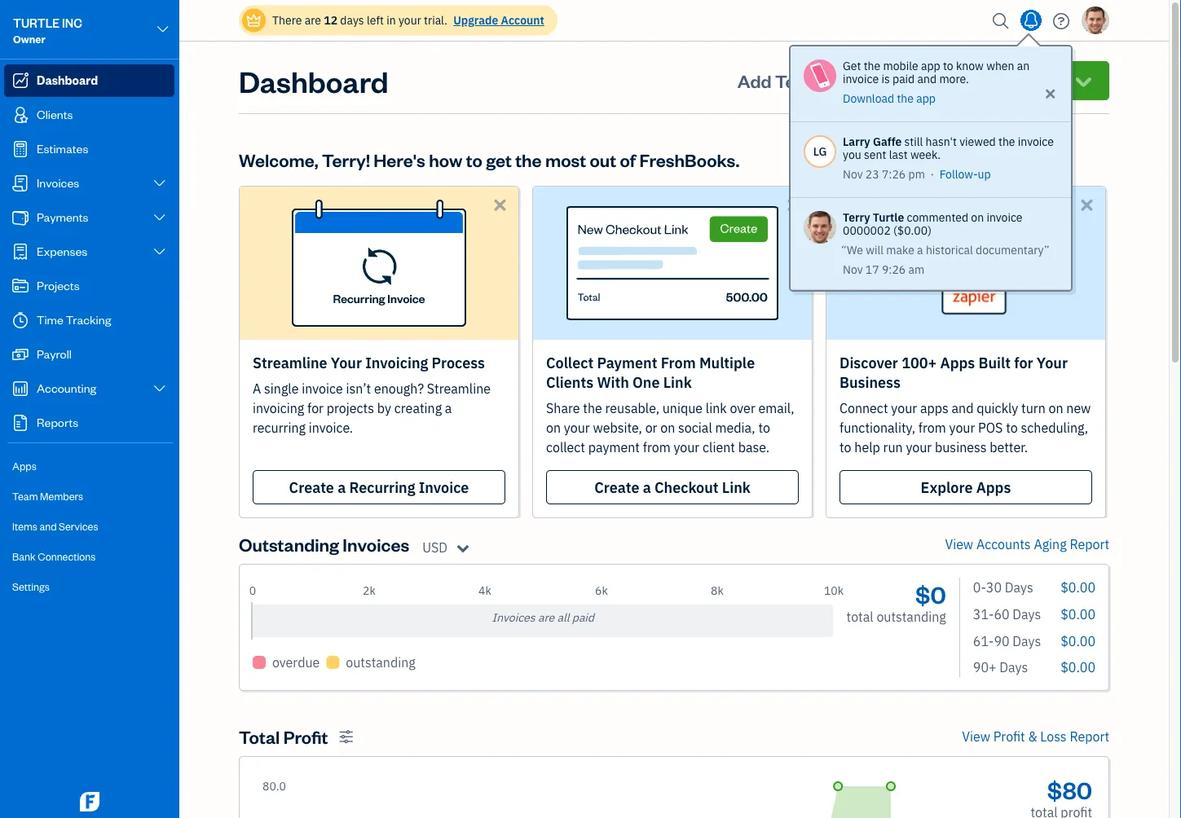 Task type: vqa. For each thing, say whether or not it's contained in the screenshot.
THE CREATIVE PROFESSIONALS on the bottom
no



Task type: locate. For each thing, give the bounding box(es) containing it.
days right 60
[[1013, 606, 1042, 623]]

Currency field
[[423, 538, 477, 558]]

for right built
[[1015, 353, 1034, 372]]

money image
[[11, 347, 30, 363]]

0 horizontal spatial apps
[[12, 460, 37, 473]]

$0.00 link up loss
[[1061, 659, 1096, 677]]

1 horizontal spatial dismiss image
[[785, 196, 803, 215]]

reports link
[[4, 407, 175, 440]]

invoice up projects
[[302, 381, 343, 398]]

streamline up "single"
[[253, 353, 328, 372]]

$0.00 link for 0-30 days
[[1061, 580, 1096, 597]]

1 your from the left
[[331, 353, 362, 372]]

and left more.
[[918, 71, 937, 86]]

$0.00 right 31-60 days
[[1061, 606, 1096, 623]]

0 horizontal spatial your
[[331, 353, 362, 372]]

3 $0.00 from the top
[[1061, 633, 1096, 650]]

streamline your invoicing process a single invoice isn't enough? streamline invoicing for projects by creating a recurring invoice.
[[253, 353, 491, 437]]

isn't
[[346, 381, 371, 398]]

last
[[890, 147, 908, 162]]

get
[[486, 148, 512, 171]]

1 vertical spatial for
[[308, 400, 324, 417]]

2 dismiss image from the left
[[785, 196, 803, 215]]

chevron large down image up payments link on the top of page
[[152, 177, 167, 190]]

to inside collect payment from multiple clients with one link share the reusable, unique link over email, on your website, or on social media, to collect payment from your client base.
[[759, 420, 771, 437]]

0 horizontal spatial team
[[12, 490, 38, 503]]

create for create a checkout link
[[595, 478, 640, 497]]

1 vertical spatial invoices
[[343, 533, 410, 556]]

days right 30
[[1006, 580, 1034, 597]]

0 vertical spatial nov
[[843, 167, 863, 182]]

2 nov from the top
[[843, 262, 863, 277]]

your down social
[[674, 439, 700, 456]]

social
[[679, 420, 713, 437]]

1 $0.00 from the top
[[1061, 580, 1096, 597]]

$0.00 link right 31-60 days
[[1061, 606, 1096, 623]]

1 vertical spatial app
[[917, 91, 936, 106]]

team up items
[[12, 490, 38, 503]]

freshbooks.
[[640, 148, 740, 171]]

add
[[738, 69, 772, 92]]

a right make
[[918, 243, 924, 258]]

1 vertical spatial and
[[952, 400, 974, 417]]

1 vertical spatial clients
[[547, 373, 594, 392]]

usd
[[423, 540, 448, 557]]

chevron large down image
[[155, 20, 170, 39], [152, 211, 167, 224], [152, 383, 167, 396]]

invoice down close icon
[[1019, 134, 1055, 149]]

dismiss image left terry
[[785, 196, 803, 215]]

1 horizontal spatial team
[[776, 69, 821, 92]]

create inside 'link'
[[289, 478, 334, 497]]

expenses link
[[4, 236, 175, 268]]

are left all
[[538, 611, 555, 626]]

0 vertical spatial link
[[664, 373, 692, 392]]

1 $0.00 link from the top
[[1061, 580, 1096, 597]]

1 vertical spatial apps
[[12, 460, 37, 473]]

discover
[[840, 353, 899, 372]]

$0
[[916, 579, 947, 610]]

0 vertical spatial and
[[918, 71, 937, 86]]

$0.00 for 61-90 days
[[1061, 633, 1096, 650]]

create a recurring invoice link
[[253, 471, 506, 505]]

here's
[[374, 148, 426, 171]]

for up invoice.
[[308, 400, 324, 417]]

2 horizontal spatial invoices
[[492, 611, 536, 626]]

reports
[[37, 415, 78, 430]]

apps inside main element
[[12, 460, 37, 473]]

your inside streamline your invoicing process a single invoice isn't enough? streamline invoicing for projects by creating a recurring invoice.
[[331, 353, 362, 372]]

help
[[855, 439, 881, 456]]

link down from
[[664, 373, 692, 392]]

1 vertical spatial team
[[12, 490, 38, 503]]

most
[[546, 148, 587, 171]]

dashboard up clients 'link' at the left top
[[37, 72, 98, 88]]

0 horizontal spatial are
[[305, 13, 321, 28]]

on
[[972, 210, 985, 225], [1049, 400, 1064, 417], [547, 420, 561, 437], [661, 420, 676, 437]]

of
[[620, 148, 636, 171]]

paid right all
[[572, 611, 595, 626]]

4 $0.00 link from the top
[[1061, 659, 1096, 677]]

2 horizontal spatial apps
[[977, 478, 1012, 497]]

0 vertical spatial invoices
[[37, 175, 79, 190]]

clients inside 'link'
[[37, 106, 73, 122]]

1 horizontal spatial create
[[595, 478, 640, 497]]

1 horizontal spatial link
[[723, 478, 751, 497]]

invoicing
[[366, 353, 428, 372]]

unique
[[663, 400, 703, 417]]

link
[[664, 373, 692, 392], [723, 478, 751, 497]]

profit left total profit filters image
[[284, 726, 328, 749]]

nov
[[843, 167, 863, 182], [843, 262, 863, 277]]

1 horizontal spatial outstanding
[[877, 609, 947, 626]]

1 horizontal spatial paid
[[893, 71, 915, 86]]

link inside collect payment from multiple clients with one link share the reusable, unique link over email, on your website, or on social media, to collect payment from your client base.
[[664, 373, 692, 392]]

days for 31-60 days
[[1013, 606, 1042, 623]]

invoices inside 'link'
[[37, 175, 79, 190]]

1 create from the left
[[289, 478, 334, 497]]

apps down the "better."
[[977, 478, 1012, 497]]

1 nov from the top
[[843, 167, 863, 182]]

apps left built
[[941, 353, 976, 372]]

$0 total outstanding
[[847, 579, 947, 626]]

for inside streamline your invoicing process a single invoice isn't enough? streamline invoicing for projects by creating a recurring invoice.
[[308, 400, 324, 417]]

create down the payment
[[595, 478, 640, 497]]

clients down collect
[[547, 373, 594, 392]]

chevron large down image for invoices
[[152, 177, 167, 190]]

by
[[378, 400, 392, 417]]

profit left &
[[994, 729, 1026, 746]]

2k
[[363, 584, 376, 599]]

invoices left all
[[492, 611, 536, 626]]

4 $0.00 from the top
[[1061, 659, 1096, 677]]

are left 12
[[305, 13, 321, 28]]

$0.00 down aging
[[1061, 580, 1096, 597]]

$0.00 link
[[1061, 580, 1096, 597], [1061, 606, 1096, 623], [1061, 633, 1096, 650], [1061, 659, 1096, 677]]

profit for total
[[284, 726, 328, 749]]

larry
[[843, 134, 871, 149]]

the left is
[[864, 58, 881, 73]]

1 report from the top
[[1071, 536, 1110, 553]]

on up scheduling,
[[1049, 400, 1064, 417]]

main element
[[0, 0, 220, 819]]

0 horizontal spatial invoices
[[37, 175, 79, 190]]

1 vertical spatial nov
[[843, 262, 863, 277]]

profit inside the 'view profit & loss report' link
[[994, 729, 1026, 746]]

invoice image
[[11, 175, 30, 192]]

1 vertical spatial report
[[1071, 729, 1110, 746]]

commented on invoice 0000002 ($0.00) " we will make a historical documentary "
[[842, 210, 1050, 258]]

nov for nov 17 9:26 am
[[843, 262, 863, 277]]

0 vertical spatial are
[[305, 13, 321, 28]]

dismiss image
[[491, 196, 510, 215], [785, 196, 803, 215]]

invoices down estimates
[[37, 175, 79, 190]]

2 create from the left
[[595, 478, 640, 497]]

a inside commented on invoice 0000002 ($0.00) " we will make a historical documentary "
[[918, 243, 924, 258]]

clients right client 'icon'
[[37, 106, 73, 122]]

enough?
[[374, 381, 424, 398]]

on right or
[[661, 420, 676, 437]]

your up collect
[[564, 420, 590, 437]]

days right 90 in the right of the page
[[1013, 633, 1042, 650]]

$0 link
[[916, 579, 947, 610]]

base.
[[739, 439, 770, 456]]

3 $0.00 link from the top
[[1061, 633, 1096, 650]]

nov 23 7:26 pm · follow-up
[[843, 167, 992, 182]]

client
[[703, 439, 736, 456]]

on down share
[[547, 420, 561, 437]]

1 vertical spatial streamline
[[427, 381, 491, 398]]

report right loss
[[1071, 729, 1110, 746]]

dashboard down 12
[[239, 61, 389, 100]]

your
[[399, 13, 422, 28], [892, 400, 918, 417], [564, 420, 590, 437], [950, 420, 976, 437], [674, 439, 700, 456], [907, 439, 933, 456]]

0 vertical spatial app
[[922, 58, 941, 73]]

0 horizontal spatial outstanding
[[346, 655, 416, 672]]

2 $0.00 link from the top
[[1061, 606, 1096, 623]]

$80
[[1048, 775, 1093, 806]]

welcome, terry! here's how to get the most out of freshbooks.
[[239, 148, 740, 171]]

the right viewed
[[999, 134, 1016, 149]]

0 vertical spatial from
[[919, 420, 947, 437]]

your right run
[[907, 439, 933, 456]]

invoice.
[[309, 420, 353, 437]]

invoice up download
[[843, 71, 879, 86]]

days
[[1006, 580, 1034, 597], [1013, 606, 1042, 623], [1013, 633, 1042, 650], [1000, 659, 1029, 677]]

1 vertical spatial chevron large down image
[[152, 211, 167, 224]]

7:26
[[883, 167, 906, 182]]

days
[[340, 13, 364, 28]]

collect payment from multiple clients with one link share the reusable, unique link over email, on your website, or on social media, to collect payment from your client base.
[[547, 353, 795, 456]]

apps
[[921, 400, 949, 417]]

1 horizontal spatial invoices
[[343, 533, 410, 556]]

a right creating
[[445, 400, 452, 417]]

0 vertical spatial paid
[[893, 71, 915, 86]]

aging
[[1035, 536, 1067, 553]]

0 vertical spatial team
[[776, 69, 821, 92]]

creating
[[395, 400, 442, 417]]

$0.00 link down aging
[[1061, 580, 1096, 597]]

0 vertical spatial for
[[1015, 353, 1034, 372]]

0 horizontal spatial from
[[643, 439, 671, 456]]

0 vertical spatial streamline
[[253, 353, 328, 372]]

chevron large down image up projects link
[[152, 246, 167, 259]]

1 vertical spatial from
[[643, 439, 671, 456]]

and right items
[[40, 520, 57, 533]]

0 horizontal spatial create
[[289, 478, 334, 497]]

nov for nov 23 7:26 pm · follow-up
[[843, 167, 863, 182]]

your up turn
[[1037, 353, 1069, 372]]

total profit filters image
[[339, 730, 354, 745]]

31-
[[974, 606, 995, 623]]

$0.00 right 61-90 days
[[1061, 633, 1096, 650]]

31-60 days
[[974, 606, 1042, 623]]

and
[[918, 71, 937, 86], [952, 400, 974, 417], [40, 520, 57, 533]]

view
[[946, 536, 974, 553], [963, 729, 991, 746]]

and right apps
[[952, 400, 974, 417]]

crown image
[[246, 12, 263, 29]]

dismiss image down get
[[491, 196, 510, 215]]

invoice inside get the mobile app to know when an invoice is paid and more. download the app
[[843, 71, 879, 86]]

0
[[249, 584, 256, 599]]

time
[[37, 312, 63, 328]]

0 horizontal spatial dismiss image
[[491, 196, 510, 215]]

chevron large down image
[[152, 177, 167, 190], [152, 246, 167, 259]]

$0.00 link right 61-90 days
[[1061, 633, 1096, 650]]

chevron large down image inside 'accounting' link
[[152, 383, 167, 396]]

functionality,
[[840, 420, 916, 437]]

share
[[547, 400, 580, 417]]

project image
[[11, 278, 30, 294]]

2 horizontal spatial and
[[952, 400, 974, 417]]

1 horizontal spatial apps
[[941, 353, 976, 372]]

1 horizontal spatial for
[[1015, 353, 1034, 372]]

1 horizontal spatial from
[[919, 420, 947, 437]]

link down 'client' at the right
[[723, 478, 751, 497]]

built
[[979, 353, 1011, 372]]

for inside discover 100+ apps built for your business connect your apps and quickly turn on new functionality, from your pos to scheduling, to help run your business better.
[[1015, 353, 1034, 372]]

notifications image
[[1019, 4, 1045, 37]]

is
[[882, 71, 891, 86]]

settings link
[[4, 573, 175, 602]]

apps up team members
[[12, 460, 37, 473]]

a left checkout
[[643, 478, 652, 497]]

nov 17 9:26 am
[[843, 262, 925, 277]]

view left &
[[963, 729, 991, 746]]

2 $0.00 from the top
[[1061, 606, 1096, 623]]

chevron large down image for payments
[[152, 211, 167, 224]]

1 horizontal spatial your
[[1037, 353, 1069, 372]]

go to help image
[[1049, 9, 1075, 33]]

2 vertical spatial apps
[[977, 478, 1012, 497]]

explore
[[921, 478, 974, 497]]

on inside discover 100+ apps built for your business connect your apps and quickly turn on new functionality, from your pos to scheduling, to help run your business better.
[[1049, 400, 1064, 417]]

0 horizontal spatial dashboard
[[37, 72, 98, 88]]

view left "accounts"
[[946, 536, 974, 553]]

upgrade account link
[[450, 13, 545, 28]]

1 horizontal spatial profit
[[994, 729, 1026, 746]]

0 vertical spatial chevron large down image
[[152, 177, 167, 190]]

($0.00)
[[894, 223, 932, 238]]

paid right is
[[893, 71, 915, 86]]

the right share
[[583, 400, 603, 417]]

days down 61-90 days
[[1000, 659, 1029, 677]]

out
[[590, 148, 617, 171]]

to left get
[[466, 148, 483, 171]]

0 horizontal spatial clients
[[37, 106, 73, 122]]

chart image
[[11, 381, 30, 397]]

1 horizontal spatial are
[[538, 611, 555, 626]]

still hasn't viewed the invoice you sent last week.
[[843, 134, 1055, 162]]

on right commented
[[972, 210, 985, 225]]

$0.00 up loss
[[1061, 659, 1096, 677]]

create up outstanding invoices
[[289, 478, 334, 497]]

estimates link
[[4, 133, 175, 166]]

pm
[[909, 167, 926, 182]]

to left help
[[840, 439, 852, 456]]

chevrondown image
[[1073, 69, 1095, 92]]

email,
[[759, 400, 795, 417]]

outstanding invoices
[[239, 533, 410, 556]]

app right mobile
[[922, 58, 941, 73]]

0 horizontal spatial and
[[40, 520, 57, 533]]

1 vertical spatial are
[[538, 611, 555, 626]]

better.
[[991, 439, 1029, 456]]

report
[[1071, 536, 1110, 553], [1071, 729, 1110, 746]]

2 vertical spatial and
[[40, 520, 57, 533]]

1 vertical spatial paid
[[572, 611, 595, 626]]

streamline down process at the top of the page
[[427, 381, 491, 398]]

team right add
[[776, 69, 821, 92]]

days for 0-30 days
[[1006, 580, 1034, 597]]

61-90 days
[[974, 633, 1042, 650]]

chevron large down image inside invoices 'link'
[[152, 177, 167, 190]]

search image
[[989, 9, 1015, 33]]

dashboard inside main element
[[37, 72, 98, 88]]

invoices up the 2k
[[343, 533, 410, 556]]

0 vertical spatial view
[[946, 536, 974, 553]]

2 vertical spatial invoices
[[492, 611, 536, 626]]

outstanding down the 2k
[[346, 655, 416, 672]]

and inside get the mobile app to know when an invoice is paid and more. download the app
[[918, 71, 937, 86]]

2 chevron large down image from the top
[[152, 246, 167, 259]]

report right aging
[[1071, 536, 1110, 553]]

we
[[847, 243, 864, 258]]

quickly
[[977, 400, 1019, 417]]

from down apps
[[919, 420, 947, 437]]

to inside get the mobile app to know when an invoice is paid and more. download the app
[[944, 58, 954, 73]]

0 vertical spatial outstanding
[[877, 609, 947, 626]]

the inside collect payment from multiple clients with one link share the reusable, unique link over email, on your website, or on social media, to collect payment from your client base.
[[583, 400, 603, 417]]

from down or
[[643, 439, 671, 456]]

$0.00 for 0-30 days
[[1061, 580, 1096, 597]]

2 your from the left
[[1037, 353, 1069, 372]]

timer image
[[11, 312, 30, 329]]

0 vertical spatial report
[[1071, 536, 1110, 553]]

your up "isn't"
[[331, 353, 362, 372]]

0 vertical spatial clients
[[37, 106, 73, 122]]

accounting
[[37, 381, 96, 396]]

the down mobile
[[898, 91, 914, 106]]

invoices for invoices
[[37, 175, 79, 190]]

nov left 17
[[843, 262, 863, 277]]

1 vertical spatial link
[[723, 478, 751, 497]]

invoice
[[419, 478, 469, 497]]

a left recurring
[[338, 478, 346, 497]]

to up base. on the right of the page
[[759, 420, 771, 437]]

turtle
[[13, 15, 60, 31]]

nov left 23
[[843, 167, 863, 182]]

$0.00 link for 61-90 days
[[1061, 633, 1096, 650]]

1 chevron large down image from the top
[[152, 177, 167, 190]]

1 horizontal spatial and
[[918, 71, 937, 86]]

4k
[[479, 584, 492, 599]]

1 vertical spatial chevron large down image
[[152, 246, 167, 259]]

total
[[847, 609, 874, 626]]

1 horizontal spatial streamline
[[427, 381, 491, 398]]

invoices
[[37, 175, 79, 190], [343, 533, 410, 556], [492, 611, 536, 626]]

outstanding right total
[[877, 609, 947, 626]]

1 vertical spatial view
[[963, 729, 991, 746]]

estimate image
[[11, 141, 30, 157]]

1 dismiss image from the left
[[491, 196, 510, 215]]

"
[[1045, 243, 1050, 258]]

days for 61-90 days
[[1013, 633, 1042, 650]]

0 horizontal spatial for
[[308, 400, 324, 417]]

app down mobile
[[917, 91, 936, 106]]

2 vertical spatial chevron large down image
[[152, 383, 167, 396]]

0 horizontal spatial paid
[[572, 611, 595, 626]]

invoices for invoices are all paid
[[492, 611, 536, 626]]

am
[[909, 262, 925, 277]]

create for create a recurring invoice
[[289, 478, 334, 497]]

dismiss image for collect payment from multiple clients with one link
[[785, 196, 803, 215]]

invoice inside commented on invoice 0000002 ($0.00) " we will make a historical documentary "
[[987, 210, 1023, 225]]

to left know
[[944, 58, 954, 73]]

1 horizontal spatial clients
[[547, 373, 594, 392]]

0 vertical spatial apps
[[941, 353, 976, 372]]

team inside main element
[[12, 490, 38, 503]]

a
[[918, 243, 924, 258], [445, 400, 452, 417], [338, 478, 346, 497], [643, 478, 652, 497]]

0 horizontal spatial link
[[664, 373, 692, 392]]

0 horizontal spatial profit
[[284, 726, 328, 749]]

invoice up documentary on the top of the page
[[987, 210, 1023, 225]]



Task type: describe. For each thing, give the bounding box(es) containing it.
90+ days
[[974, 659, 1029, 677]]

freshbooks image
[[77, 793, 103, 812]]

total
[[239, 726, 280, 749]]

in
[[387, 13, 396, 28]]

dismiss image for streamline your invoicing process
[[491, 196, 510, 215]]

items and services
[[12, 520, 98, 533]]

client image
[[11, 107, 30, 123]]

website,
[[593, 420, 643, 437]]

100+
[[902, 353, 938, 372]]

reusable,
[[606, 400, 660, 417]]

paid inside get the mobile app to know when an invoice is paid and more. download the app
[[893, 71, 915, 86]]

over
[[730, 400, 756, 417]]

connect
[[840, 400, 889, 417]]

9:26
[[883, 262, 906, 277]]

get
[[843, 58, 862, 73]]

90
[[995, 633, 1010, 650]]

to up the "better."
[[1007, 420, 1019, 437]]

your left apps
[[892, 400, 918, 417]]

inc
[[62, 15, 82, 31]]

time tracking
[[37, 312, 111, 328]]

8k
[[711, 584, 724, 599]]

and inside discover 100+ apps built for your business connect your apps and quickly turn on new functionality, from your pos to scheduling, to help run your business better.
[[952, 400, 974, 417]]

follow-
[[940, 167, 978, 182]]

link
[[706, 400, 727, 417]]

dismiss image
[[1078, 196, 1097, 215]]

gaffe
[[874, 134, 902, 149]]

items
[[12, 520, 37, 533]]

report image
[[11, 415, 30, 432]]

chevron large down image for accounting
[[152, 383, 167, 396]]

terry!
[[322, 148, 370, 171]]

up
[[978, 167, 992, 182]]

bank
[[12, 550, 36, 564]]

apps inside discover 100+ apps built for your business connect your apps and quickly turn on new functionality, from your pos to scheduling, to help run your business better.
[[941, 353, 976, 372]]

the right get
[[516, 148, 542, 171]]

hasn't
[[926, 134, 958, 149]]

0 vertical spatial chevron large down image
[[155, 20, 170, 39]]

are for invoices
[[538, 611, 555, 626]]

view profit & loss report link
[[963, 728, 1110, 747]]

$0.00 link for 31-60 days
[[1061, 606, 1096, 623]]

team members link
[[4, 483, 175, 511]]

will
[[866, 243, 884, 258]]

0-
[[974, 580, 987, 597]]

create a recurring invoice
[[289, 478, 469, 497]]

61-
[[974, 633, 995, 650]]

view for outstanding invoices
[[946, 536, 974, 553]]

documentary
[[976, 243, 1045, 258]]

team inside button
[[776, 69, 821, 92]]

30
[[987, 580, 1002, 597]]

explore apps link
[[840, 471, 1093, 505]]

bank connections
[[12, 550, 96, 564]]

when
[[987, 58, 1015, 73]]

a inside streamline your invoicing process a single invoice isn't enough? streamline invoicing for projects by creating a recurring invoice.
[[445, 400, 452, 417]]

payroll
[[37, 346, 72, 362]]

your right in
[[399, 13, 422, 28]]

total profit
[[239, 726, 328, 749]]

a inside 'link'
[[338, 478, 346, 497]]

expense image
[[11, 244, 30, 260]]

explore apps
[[921, 478, 1012, 497]]

your inside discover 100+ apps built for your business connect your apps and quickly turn on new functionality, from your pos to scheduling, to help run your business better.
[[1037, 353, 1069, 372]]

clients link
[[4, 99, 175, 131]]

overdue
[[272, 655, 320, 672]]

view for total profit
[[963, 729, 991, 746]]

process
[[432, 353, 485, 372]]

10k
[[825, 584, 844, 599]]

discover 100+ apps built for your business connect your apps and quickly turn on new functionality, from your pos to scheduling, to help run your business better.
[[840, 353, 1092, 456]]

or
[[646, 420, 658, 437]]

settings
[[12, 580, 50, 594]]

from inside discover 100+ apps built for your business connect your apps and quickly turn on new functionality, from your pos to scheduling, to help run your business better.
[[919, 420, 947, 437]]

outstanding inside $0 total outstanding
[[877, 609, 947, 626]]

collect
[[547, 439, 586, 456]]

profit for view
[[994, 729, 1026, 746]]

payment image
[[11, 210, 30, 226]]

are for there
[[305, 13, 321, 28]]

services
[[59, 520, 98, 533]]

turtle inc owner
[[13, 15, 82, 46]]

still
[[905, 134, 924, 149]]

clients inside collect payment from multiple clients with one link share the reusable, unique link over email, on your website, or on social media, to collect payment from your client base.
[[547, 373, 594, 392]]

terry turtle
[[843, 210, 905, 225]]

invoice inside streamline your invoicing process a single invoice isn't enough? streamline invoicing for projects by creating a recurring invoice.
[[302, 381, 343, 398]]

checkout
[[655, 478, 719, 497]]

&
[[1029, 729, 1038, 746]]

an
[[1018, 58, 1030, 73]]

expenses
[[37, 243, 87, 259]]

week.
[[911, 147, 941, 162]]

$0.00 for 31-60 days
[[1061, 606, 1096, 623]]

invoicing
[[253, 400, 304, 417]]

recurring
[[349, 478, 416, 497]]

close image
[[1044, 84, 1059, 104]]

there
[[272, 13, 302, 28]]

loss
[[1041, 729, 1067, 746]]

from inside collect payment from multiple clients with one link share the reusable, unique link over email, on your website, or on social media, to collect payment from your client base.
[[643, 439, 671, 456]]

new
[[1067, 400, 1092, 417]]

the inside still hasn't viewed the invoice you sent last week.
[[999, 134, 1016, 149]]

view accounts aging report
[[946, 536, 1110, 553]]

1 horizontal spatial dashboard
[[239, 61, 389, 100]]

6k
[[596, 584, 608, 599]]

payments link
[[4, 201, 175, 234]]

chevron large down image for expenses
[[152, 246, 167, 259]]

and inside items and services link
[[40, 520, 57, 533]]

invoice inside still hasn't viewed the invoice you sent last week.
[[1019, 134, 1055, 149]]

apps link
[[4, 453, 175, 481]]

2 report from the top
[[1071, 729, 1110, 746]]

owner
[[13, 32, 46, 46]]

from
[[661, 353, 696, 372]]

view profit & loss report
[[963, 729, 1110, 746]]

trial.
[[424, 13, 448, 28]]

60
[[995, 606, 1010, 623]]

add team member
[[738, 69, 893, 92]]

"
[[842, 243, 847, 258]]

invoices link
[[4, 167, 175, 200]]

projects link
[[4, 270, 175, 303]]

1 vertical spatial outstanding
[[346, 655, 416, 672]]

historical
[[927, 243, 974, 258]]

more.
[[940, 71, 970, 86]]

$0.00 link for 90+ days
[[1061, 659, 1096, 677]]

account
[[501, 13, 545, 28]]

dashboard image
[[11, 73, 30, 89]]

0 horizontal spatial streamline
[[253, 353, 328, 372]]

there are 12 days left in your trial. upgrade account
[[272, 13, 545, 28]]

your up business
[[950, 420, 976, 437]]

on inside commented on invoice 0000002 ($0.00) " we will make a historical documentary "
[[972, 210, 985, 225]]

$0.00 for 90+ days
[[1061, 659, 1096, 677]]

welcome,
[[239, 148, 319, 171]]



